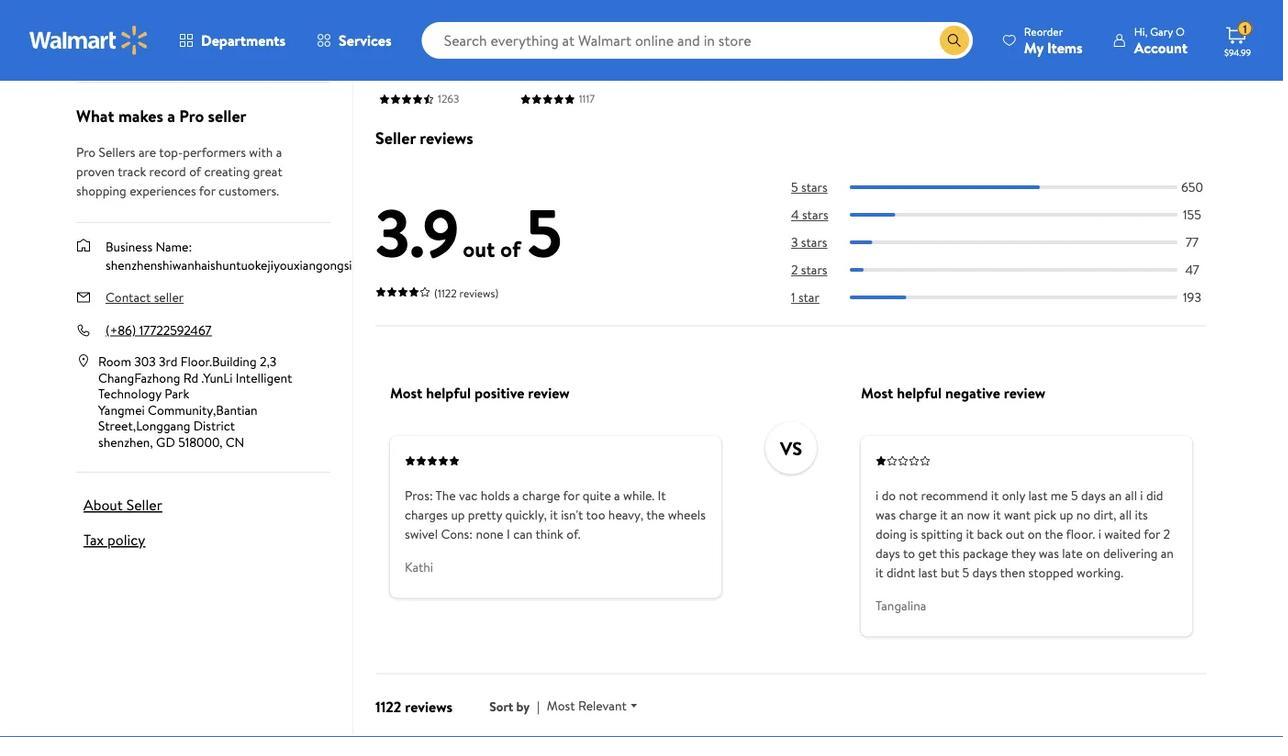 Task type: describe. For each thing, give the bounding box(es) containing it.
only
[[1002, 486, 1026, 504]]

progress bar for 193
[[850, 296, 1178, 299]]

with inside pro sellers are top-performers with a proven track record of creating great shopping experiences for customers.
[[249, 143, 273, 161]]

contact
[[106, 288, 151, 306]]

sellers
[[99, 143, 135, 161]]

2 vertical spatial days
[[973, 563, 997, 581]]

0 horizontal spatial i
[[876, 486, 879, 504]]

1 star
[[791, 288, 820, 306]]

changfazhong
[[98, 369, 180, 387]]

policy
[[107, 530, 145, 550]]

4
[[791, 206, 799, 224]]

do
[[882, 486, 896, 504]]

m4
[[550, 124, 572, 144]]

,
[[219, 433, 222, 451]]

a right makes
[[167, 105, 175, 128]]

of inside pro sellers are top-performers with a proven track record of creating great shopping experiences for customers.
[[189, 162, 201, 180]]

stars for 3 stars
[[801, 233, 828, 251]]

progress bar for 77
[[850, 241, 1178, 244]]

most helpful positive review
[[390, 383, 570, 403]]

(1122 reviews) link
[[375, 282, 499, 302]]

pros: the vac holds a charge for quite a while. it charges up pretty quickly, it isn't too heavy, the wheels swivel cons: none i can think of.
[[405, 486, 706, 542]]

performers
[[183, 143, 246, 161]]

room 303 3rd floor.building 2,3 changfazhong rd .yunli intelligent technology park yangmei community,bantian street,longgang district shenzhen, gd 518000 , cn
[[98, 353, 292, 451]]

charge inside pros: the vac holds a charge for quite a while. it charges up pretty quickly, it isn't too heavy, the wheels swivel cons: none i can think of.
[[522, 486, 560, 504]]

2 vertical spatial an
[[1161, 544, 1174, 562]]

stopped
[[1029, 563, 1074, 581]]

3rd
[[159, 353, 178, 370]]

services button
[[301, 18, 407, 62]]

reviews)
[[460, 285, 499, 301]]

i
[[507, 525, 510, 542]]

shop
[[76, 41, 104, 59]]

business
[[106, 238, 152, 256]]

shop all seller items
[[76, 41, 186, 59]]

193
[[1184, 288, 1202, 306]]

most relevant
[[547, 697, 627, 715]]

none
[[476, 525, 504, 542]]

carpet inside prettycare robot vacuum cleaner with 2200pa,featured carpet boost,tangle- free,ultra slim,self- charging c1
[[379, 104, 423, 124]]

1 vertical spatial an
[[951, 505, 964, 523]]

intelligent
[[236, 369, 292, 387]]

2200pa,featured
[[379, 84, 489, 104]]

pros:
[[405, 486, 433, 504]]

negative
[[946, 383, 1001, 403]]

up inside i do not recommend it only last me 5 days an all i did was charge it an now it want pick up no dirt,  all its doing is spitting it back out on the floor. i waited for 2 days to get this package they was late on delivering an it didnt last but 5 days then stopped working.
[[1060, 505, 1074, 523]]

the
[[436, 486, 456, 504]]

vs
[[780, 435, 802, 461]]

3.9 out of 5
[[375, 186, 562, 278]]

reorder my items
[[1024, 23, 1083, 57]]

tax policy
[[84, 530, 145, 550]]

want
[[1004, 505, 1031, 523]]

hi,
[[1135, 23, 1148, 39]]

floor
[[568, 104, 601, 124]]

product group containing prettycare cordless stick vacuum cleaner lightweight for carpet floor pet hair m4
[[520, 0, 636, 144]]

floor.
[[1066, 525, 1096, 542]]

lightweight
[[520, 84, 595, 104]]

holds
[[481, 486, 510, 504]]

robot
[[450, 23, 489, 43]]

it up spitting
[[940, 505, 948, 523]]

0 vertical spatial last
[[1029, 486, 1048, 504]]

Search search field
[[422, 22, 973, 59]]

0 vertical spatial on
[[1028, 525, 1042, 542]]

cn
[[226, 433, 244, 451]]

0 vertical spatial all
[[107, 41, 119, 59]]

quickly,
[[505, 505, 547, 523]]

cleaner inside prettycare robot vacuum cleaner with 2200pa,featured carpet boost,tangle- free,ultra slim,self- charging c1
[[433, 43, 483, 63]]

2 vertical spatial all
[[1120, 505, 1132, 523]]

isn't
[[561, 505, 583, 523]]

yangmei
[[98, 401, 145, 419]]

of.
[[567, 525, 581, 542]]

name:
[[156, 238, 192, 256]]

recommend
[[921, 486, 988, 504]]

2 horizontal spatial i
[[1141, 486, 1144, 504]]

1 for 1 star
[[791, 288, 796, 306]]

district
[[193, 417, 235, 435]]

progress bar for 650
[[850, 185, 1178, 189]]

helpful for positive
[[426, 383, 471, 403]]

a inside pro sellers are top-performers with a proven track record of creating great shopping experiences for customers.
[[276, 143, 282, 161]]

review for most helpful negative review
[[1004, 383, 1046, 403]]

room
[[98, 353, 131, 370]]

heavy,
[[609, 505, 644, 523]]

contact seller button
[[106, 288, 184, 306]]

0 vertical spatial seller
[[122, 41, 152, 59]]

what makes a pro seller
[[76, 105, 247, 128]]

5 stars
[[791, 178, 828, 196]]

items
[[1047, 37, 1083, 57]]

creating
[[204, 162, 250, 180]]

community,bantian
[[148, 401, 258, 419]]

1122 reviews
[[375, 696, 453, 716]]

no
[[1077, 505, 1091, 523]]

hi, gary o account
[[1135, 23, 1188, 57]]

while.
[[623, 486, 655, 504]]

prettycare cordless stick vacuum cleaner lightweight for carpet floor pet hair m4
[[520, 23, 627, 144]]

are
[[139, 143, 156, 161]]

departments button
[[163, 18, 301, 62]]

of inside 3.9 out of 5
[[500, 233, 521, 264]]

now
[[967, 505, 990, 523]]

the inside pros: the vac holds a charge for quite a while. it charges up pretty quickly, it isn't too heavy, the wheels swivel cons: none i can think of.
[[646, 505, 665, 523]]

(+86) 17722592467 link
[[106, 321, 212, 339]]

it right "now"
[[993, 505, 1001, 523]]

the inside i do not recommend it only last me 5 days an all i did was charge it an now it want pick up no dirt,  all its doing is spitting it back out on the floor. i waited for 2 days to get this package they was late on delivering an it didnt last but 5 days then stopped working.
[[1045, 525, 1064, 542]]

for inside i do not recommend it only last me 5 days an all i did was charge it an now it want pick up no dirt,  all its doing is spitting it back out on the floor. i waited for 2 days to get this package they was late on delivering an it didnt last but 5 days then stopped working.
[[1144, 525, 1161, 542]]

customers.
[[219, 181, 279, 199]]

c1
[[441, 185, 456, 205]]

great
[[253, 162, 283, 180]]

departments
[[201, 30, 286, 50]]

303
[[134, 353, 156, 370]]

technology
[[98, 385, 162, 403]]

helpful for negative
[[897, 383, 942, 403]]

park
[[165, 385, 189, 403]]

47
[[1186, 261, 1200, 279]]

2 vertical spatial seller
[[154, 288, 184, 306]]

contact seller
[[106, 288, 184, 306]]

what
[[76, 105, 114, 128]]

search icon image
[[947, 33, 962, 48]]

about seller button
[[76, 495, 170, 515]]

this
[[940, 544, 960, 562]]

Walmart Site-Wide search field
[[422, 22, 973, 59]]

vac
[[459, 486, 478, 504]]

most for most relevant
[[547, 697, 575, 715]]

reviews for seller reviews
[[420, 126, 474, 149]]



Task type: vqa. For each thing, say whether or not it's contained in the screenshot.
online
no



Task type: locate. For each thing, give the bounding box(es) containing it.
1 vertical spatial 2
[[1164, 525, 1171, 542]]

pro sellers are top-performers with a proven track record of creating great shopping experiences for customers.
[[76, 143, 283, 199]]

1 vertical spatial of
[[500, 233, 521, 264]]

1 left star
[[791, 288, 796, 306]]

i right floor.
[[1099, 525, 1102, 542]]

a
[[167, 105, 175, 128], [276, 143, 282, 161], [513, 486, 519, 504], [614, 486, 620, 504]]

positive
[[475, 383, 525, 403]]

2 inside i do not recommend it only last me 5 days an all i did was charge it an now it want pick up no dirt,  all its doing is spitting it back out on the floor. i waited for 2 days to get this package they was late on delivering an it didnt last but 5 days then stopped working.
[[1164, 525, 1171, 542]]

all left its
[[1120, 505, 1132, 523]]

top-
[[159, 143, 183, 161]]

2 horizontal spatial an
[[1161, 544, 1174, 562]]

back
[[977, 525, 1003, 542]]

2 product group from the left
[[520, 0, 636, 144]]

1 horizontal spatial vacuum
[[520, 63, 571, 84]]

0 vertical spatial out
[[463, 233, 495, 264]]

1 horizontal spatial prettycare
[[520, 23, 588, 43]]

carpet up seller reviews
[[379, 104, 423, 124]]

with down services
[[379, 63, 406, 84]]

1
[[1243, 21, 1247, 36], [791, 288, 796, 306]]

seller up 17722592467
[[154, 288, 184, 306]]

1 product group from the left
[[379, 0, 495, 205]]

0 horizontal spatial of
[[189, 162, 201, 180]]

0 vertical spatial the
[[646, 505, 665, 523]]

0 vertical spatial with
[[379, 63, 406, 84]]

carpet
[[379, 104, 423, 124], [520, 104, 565, 124]]

2 horizontal spatial days
[[1082, 486, 1106, 504]]

1 vertical spatial the
[[1045, 525, 1064, 542]]

1 helpful from the left
[[426, 383, 471, 403]]

cons:
[[441, 525, 473, 542]]

1 horizontal spatial pro
[[179, 105, 204, 128]]

sort by |
[[489, 697, 540, 715]]

boost,tangle-
[[379, 124, 465, 144]]

1 vertical spatial was
[[1039, 544, 1059, 562]]

product group
[[379, 0, 495, 205], [520, 0, 636, 144]]

0 horizontal spatial seller
[[122, 41, 152, 59]]

account
[[1135, 37, 1188, 57]]

3 stars
[[791, 233, 828, 251]]

for up isn't
[[563, 486, 580, 504]]

1 horizontal spatial last
[[1029, 486, 1048, 504]]

for down creating
[[199, 181, 216, 199]]

the down pick
[[1045, 525, 1064, 542]]

last down get
[[919, 563, 938, 581]]

late
[[1062, 544, 1083, 562]]

items
[[155, 41, 186, 59]]

1 horizontal spatial of
[[500, 233, 521, 264]]

pro up top-
[[179, 105, 204, 128]]

cleaner up 1117
[[574, 63, 624, 84]]

0 vertical spatial seller
[[375, 126, 416, 149]]

77
[[1186, 233, 1199, 251]]

prettycare up lightweight
[[520, 23, 588, 43]]

up left no
[[1060, 505, 1074, 523]]

.yunli
[[202, 369, 233, 387]]

track
[[118, 162, 146, 180]]

all
[[107, 41, 119, 59], [1125, 486, 1138, 504], [1120, 505, 1132, 523]]

1 horizontal spatial seller
[[375, 126, 416, 149]]

for down its
[[1144, 525, 1161, 542]]

swivel
[[405, 525, 438, 542]]

0 horizontal spatial prettycare
[[379, 23, 447, 43]]

0 horizontal spatial 2
[[791, 261, 798, 279]]

pro up proven
[[76, 143, 96, 161]]

dirt,
[[1094, 505, 1117, 523]]

up inside pros: the vac holds a charge for quite a while. it charges up pretty quickly, it isn't too heavy, the wheels swivel cons: none i can think of.
[[451, 505, 465, 523]]

it left didnt
[[876, 563, 884, 581]]

most helpful negative review
[[861, 383, 1046, 403]]

1 review from the left
[[528, 383, 570, 403]]

prettycare left robot
[[379, 23, 447, 43]]

prettycare for vacuum
[[379, 23, 447, 43]]

with inside prettycare robot vacuum cleaner with 2200pa,featured carpet boost,tangle- free,ultra slim,self- charging c1
[[379, 63, 406, 84]]

of
[[189, 162, 201, 180], [500, 233, 521, 264]]

1 vertical spatial on
[[1086, 544, 1100, 562]]

charge up quickly,
[[522, 486, 560, 504]]

0 vertical spatial of
[[189, 162, 201, 180]]

carpet inside the "prettycare cordless stick vacuum cleaner lightweight for carpet floor pet hair m4"
[[520, 104, 565, 124]]

prettycare inside the "prettycare cordless stick vacuum cleaner lightweight for carpet floor pet hair m4"
[[520, 23, 588, 43]]

delivering
[[1103, 544, 1158, 562]]

up up cons:
[[451, 505, 465, 523]]

vacuum inside the "prettycare cordless stick vacuum cleaner lightweight for carpet floor pet hair m4"
[[520, 63, 571, 84]]

4 progress bar from the top
[[850, 268, 1178, 272]]

reviews down 1263
[[420, 126, 474, 149]]

1 horizontal spatial the
[[1045, 525, 1064, 542]]

most
[[390, 383, 423, 403], [861, 383, 894, 403], [547, 697, 575, 715]]

1 horizontal spatial helpful
[[897, 383, 942, 403]]

charge inside i do not recommend it only last me 5 days an all i did was charge it an now it want pick up no dirt,  all its doing is spitting it back out on the floor. i waited for 2 days to get this package they was late on delivering an it didnt last but 5 days then stopped working.
[[899, 505, 937, 523]]

2 right "waited"
[[1164, 525, 1171, 542]]

progress bar for 155
[[850, 213, 1178, 217]]

an up the dirt,
[[1109, 486, 1122, 504]]

out up reviews)
[[463, 233, 495, 264]]

vacuum up 2200pa,featured
[[379, 43, 430, 63]]

1117
[[579, 91, 595, 107]]

(1122
[[434, 285, 457, 301]]

0 vertical spatial was
[[876, 505, 896, 523]]

o
[[1176, 23, 1185, 39]]

1 vertical spatial out
[[1006, 525, 1025, 542]]

1 horizontal spatial cleaner
[[574, 63, 624, 84]]

it left back
[[966, 525, 974, 542]]

1 horizontal spatial most
[[547, 697, 575, 715]]

1 horizontal spatial with
[[379, 63, 406, 84]]

1 horizontal spatial 2
[[1164, 525, 1171, 542]]

1 for 1
[[1243, 21, 1247, 36]]

0 horizontal spatial days
[[876, 544, 900, 562]]

think
[[536, 525, 564, 542]]

all up its
[[1125, 486, 1138, 504]]

1 horizontal spatial days
[[973, 563, 997, 581]]

2 up from the left
[[1060, 505, 1074, 523]]

1 vertical spatial reviews
[[405, 696, 453, 716]]

(1122 reviews)
[[434, 285, 499, 301]]

was up stopped in the bottom right of the page
[[1039, 544, 1059, 562]]

2 horizontal spatial seller
[[208, 105, 247, 128]]

business name: shenzhenshiwanhaishuntuokejiyouxiangongsi
[[106, 238, 352, 274]]

stars up 4 stars
[[801, 178, 828, 196]]

pro
[[179, 105, 204, 128], [76, 143, 96, 161]]

review right negative
[[1004, 383, 1046, 403]]

stars for 2 stars
[[801, 261, 828, 279]]

too
[[586, 505, 605, 523]]

helpful left negative
[[897, 383, 942, 403]]

1 vertical spatial charge
[[899, 505, 937, 523]]

2 progress bar from the top
[[850, 213, 1178, 217]]

i left did at the bottom right of the page
[[1141, 486, 1144, 504]]

days down package
[[973, 563, 997, 581]]

2 prettycare from the left
[[520, 23, 588, 43]]

cleaner inside the "prettycare cordless stick vacuum cleaner lightweight for carpet floor pet hair m4"
[[574, 63, 624, 84]]

most for most helpful positive review
[[390, 383, 423, 403]]

out inside 3.9 out of 5
[[463, 233, 495, 264]]

it left the only
[[991, 486, 999, 504]]

days up no
[[1082, 486, 1106, 504]]

helpful left positive on the left of page
[[426, 383, 471, 403]]

prettycare inside prettycare robot vacuum cleaner with 2200pa,featured carpet boost,tangle- free,ultra slim,self- charging c1
[[379, 23, 447, 43]]

last up pick
[[1029, 486, 1048, 504]]

1 vertical spatial all
[[1125, 486, 1138, 504]]

doing
[[876, 525, 907, 542]]

stars for 5 stars
[[801, 178, 828, 196]]

0 horizontal spatial vacuum
[[379, 43, 430, 63]]

gd
[[156, 433, 175, 451]]

for inside pro sellers are top-performers with a proven track record of creating great shopping experiences for customers.
[[199, 181, 216, 199]]

seller up slim,self-
[[375, 126, 416, 149]]

didnt
[[887, 563, 916, 581]]

was down "do"
[[876, 505, 896, 523]]

0 vertical spatial days
[[1082, 486, 1106, 504]]

walmart image
[[29, 26, 149, 55]]

experiences
[[130, 181, 196, 199]]

0 horizontal spatial an
[[951, 505, 964, 523]]

1 horizontal spatial review
[[1004, 383, 1046, 403]]

3.9
[[375, 186, 459, 278]]

rd
[[183, 369, 198, 387]]

reviews right 1122 at the left of the page
[[405, 696, 453, 716]]

pro inside pro sellers are top-performers with a proven track record of creating great shopping experiences for customers.
[[76, 143, 96, 161]]

0 horizontal spatial helpful
[[426, 383, 471, 403]]

carpet left floor
[[520, 104, 565, 124]]

tax
[[84, 530, 104, 550]]

0 horizontal spatial out
[[463, 233, 495, 264]]

on up working.
[[1086, 544, 1100, 562]]

on
[[1028, 525, 1042, 542], [1086, 544, 1100, 562]]

2 stars
[[791, 261, 828, 279]]

1 vertical spatial seller
[[208, 105, 247, 128]]

out down "want"
[[1006, 525, 1025, 542]]

reviews for 1122 reviews
[[405, 696, 453, 716]]

0 horizontal spatial up
[[451, 505, 465, 523]]

i
[[876, 486, 879, 504], [1141, 486, 1144, 504], [1099, 525, 1102, 542]]

product group containing prettycare robot vacuum cleaner with 2200pa,featured carpet boost,tangle- free,ultra slim,self- charging c1
[[379, 0, 495, 205]]

stars right the '3'
[[801, 233, 828, 251]]

0 horizontal spatial 1
[[791, 288, 796, 306]]

progress bar for 47
[[850, 268, 1178, 272]]

out inside i do not recommend it only last me 5 days an all i did was charge it an now it want pick up no dirt,  all its doing is spitting it back out on the floor. i waited for 2 days to get this package they was late on delivering an it didnt last but 5 days then stopped working.
[[1006, 525, 1025, 542]]

0 horizontal spatial on
[[1028, 525, 1042, 542]]

1 prettycare from the left
[[379, 23, 447, 43]]

wheels
[[668, 505, 706, 523]]

vacuum
[[379, 43, 430, 63], [520, 63, 571, 84]]

reorder
[[1024, 23, 1063, 39]]

floor.building
[[181, 353, 257, 370]]

0 horizontal spatial review
[[528, 383, 570, 403]]

stars right 4
[[802, 206, 829, 224]]

a right quite
[[614, 486, 620, 504]]

1 vertical spatial with
[[249, 143, 273, 161]]

1 vertical spatial last
[[919, 563, 938, 581]]

tangalina
[[876, 597, 927, 614]]

1 horizontal spatial i
[[1099, 525, 1102, 542]]

1 horizontal spatial charge
[[899, 505, 937, 523]]

2 review from the left
[[1004, 383, 1046, 403]]

518000
[[178, 433, 219, 451]]

0 vertical spatial pro
[[179, 105, 204, 128]]

1 vertical spatial 1
[[791, 288, 796, 306]]

0 horizontal spatial product group
[[379, 0, 495, 205]]

2 down the '3'
[[791, 261, 798, 279]]

vacuum left "stick"
[[520, 63, 571, 84]]

the down it
[[646, 505, 665, 523]]

5 progress bar from the top
[[850, 296, 1178, 299]]

to
[[903, 544, 915, 562]]

an down recommend
[[951, 505, 964, 523]]

0 horizontal spatial carpet
[[379, 104, 423, 124]]

1 horizontal spatial on
[[1086, 544, 1100, 562]]

1 horizontal spatial product group
[[520, 0, 636, 144]]

1 vertical spatial days
[[876, 544, 900, 562]]

pet
[[605, 104, 627, 124]]

0 vertical spatial charge
[[522, 486, 560, 504]]

cleaner up 1263
[[433, 43, 483, 63]]

1 up from the left
[[451, 505, 465, 523]]

for right 1117
[[598, 84, 617, 104]]

1 up $94.99
[[1243, 21, 1247, 36]]

charge up is
[[899, 505, 937, 523]]

0 horizontal spatial pro
[[76, 143, 96, 161]]

0 vertical spatial an
[[1109, 486, 1122, 504]]

1 horizontal spatial out
[[1006, 525, 1025, 542]]

review right positive on the left of page
[[528, 383, 570, 403]]

0 horizontal spatial the
[[646, 505, 665, 523]]

progress bar
[[850, 185, 1178, 189], [850, 213, 1178, 217], [850, 241, 1178, 244], [850, 268, 1178, 272], [850, 296, 1178, 299]]

0 horizontal spatial was
[[876, 505, 896, 523]]

i left "do"
[[876, 486, 879, 504]]

proven
[[76, 162, 115, 180]]

1 horizontal spatial an
[[1109, 486, 1122, 504]]

waited
[[1105, 525, 1141, 542]]

seller up policy
[[126, 495, 162, 515]]

shop all seller items link
[[76, 41, 186, 59]]

a right holds
[[513, 486, 519, 504]]

reviews
[[420, 126, 474, 149], [405, 696, 453, 716]]

days down doing
[[876, 544, 900, 562]]

with up great
[[249, 143, 273, 161]]

3 progress bar from the top
[[850, 241, 1178, 244]]

0 vertical spatial 2
[[791, 261, 798, 279]]

1 horizontal spatial 1
[[1243, 21, 1247, 36]]

1 vertical spatial pro
[[76, 143, 96, 161]]

for
[[598, 84, 617, 104], [199, 181, 216, 199], [563, 486, 580, 504], [1144, 525, 1161, 542]]

was
[[876, 505, 896, 523], [1039, 544, 1059, 562]]

0 horizontal spatial cleaner
[[433, 43, 483, 63]]

1 horizontal spatial was
[[1039, 544, 1059, 562]]

1263
[[438, 91, 459, 107]]

prettycare for stick
[[520, 23, 588, 43]]

155
[[1184, 206, 1202, 224]]

1 horizontal spatial carpet
[[520, 104, 565, 124]]

helpful
[[426, 383, 471, 403], [897, 383, 942, 403]]

0 horizontal spatial last
[[919, 563, 938, 581]]

most relevant button
[[547, 697, 641, 715]]

a up great
[[276, 143, 282, 161]]

it
[[658, 486, 666, 504]]

review for most helpful positive review
[[528, 383, 570, 403]]

2 horizontal spatial most
[[861, 383, 894, 403]]

stars for 4 stars
[[802, 206, 829, 224]]

for inside pros: the vac holds a charge for quite a while. it charges up pretty quickly, it isn't too heavy, the wheels swivel cons: none i can think of.
[[563, 486, 580, 504]]

0 horizontal spatial most
[[390, 383, 423, 403]]

cordless
[[520, 43, 575, 63]]

1 carpet from the left
[[379, 104, 423, 124]]

1 progress bar from the top
[[850, 185, 1178, 189]]

it inside pros: the vac holds a charge for quite a while. it charges up pretty quickly, it isn't too heavy, the wheels swivel cons: none i can think of.
[[550, 505, 558, 523]]

2 carpet from the left
[[520, 104, 565, 124]]

an right "delivering"
[[1161, 544, 1174, 562]]

2 helpful from the left
[[897, 383, 942, 403]]

0 horizontal spatial charge
[[522, 486, 560, 504]]

seller
[[375, 126, 416, 149], [126, 495, 162, 515]]

free,ultra
[[379, 144, 443, 164]]

2,3
[[260, 353, 277, 370]]

stars down 3 stars
[[801, 261, 828, 279]]

0 vertical spatial 1
[[1243, 21, 1247, 36]]

1 horizontal spatial seller
[[154, 288, 184, 306]]

seller left the items
[[122, 41, 152, 59]]

on down pick
[[1028, 525, 1042, 542]]

charge
[[522, 486, 560, 504], [899, 505, 937, 523]]

seller up performers
[[208, 105, 247, 128]]

about
[[84, 495, 123, 515]]

0 horizontal spatial seller
[[126, 495, 162, 515]]

its
[[1135, 505, 1148, 523]]

for inside the "prettycare cordless stick vacuum cleaner lightweight for carpet floor pet hair m4"
[[598, 84, 617, 104]]

out
[[463, 233, 495, 264], [1006, 525, 1025, 542]]

5
[[791, 178, 798, 196], [526, 186, 562, 278], [1071, 486, 1079, 504], [963, 563, 970, 581]]

(+86) 17722592467
[[106, 321, 212, 339]]

shenzhenshiwanhaishuntuokejiyouxiangongsi
[[106, 256, 352, 274]]

stars
[[801, 178, 828, 196], [802, 206, 829, 224], [801, 233, 828, 251], [801, 261, 828, 279]]

1 vertical spatial seller
[[126, 495, 162, 515]]

it left isn't
[[550, 505, 558, 523]]

650
[[1182, 178, 1204, 196]]

all right shop
[[107, 41, 119, 59]]

makes
[[118, 105, 163, 128]]

i do not recommend it only last me 5 days an all i did was charge it an now it want pick up no dirt,  all its doing is spitting it back out on the floor. i waited for 2 days to get this package they was late on delivering an it didnt last but 5 days then stopped working.
[[876, 486, 1174, 581]]

pick
[[1034, 505, 1057, 523]]

0 vertical spatial reviews
[[420, 126, 474, 149]]

my
[[1024, 37, 1044, 57]]

most for most helpful negative review
[[861, 383, 894, 403]]

1 horizontal spatial up
[[1060, 505, 1074, 523]]

vacuum inside prettycare robot vacuum cleaner with 2200pa,featured carpet boost,tangle- free,ultra slim,self- charging c1
[[379, 43, 430, 63]]

0 horizontal spatial with
[[249, 143, 273, 161]]

not
[[899, 486, 918, 504]]



